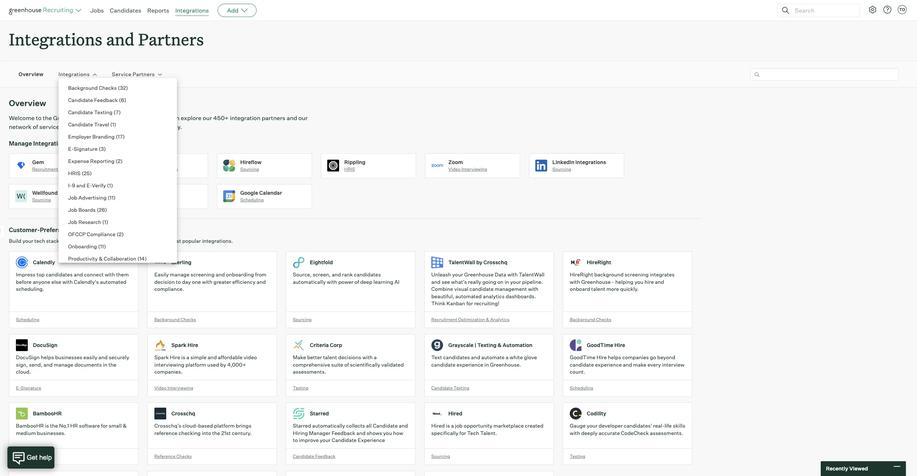 Task type: vqa. For each thing, say whether or not it's contained in the screenshot.


Task type: locate. For each thing, give the bounding box(es) containing it.
is inside hired is a job opportunity marketplace created specifically for tech talent.
[[446, 423, 450, 430]]

in right documents
[[103, 362, 107, 368]]

of left deep
[[354, 279, 359, 285]]

0 vertical spatial you
[[158, 114, 168, 122]]

) for employer branding ( 17 )
[[123, 134, 125, 140]]

2 for expense reporting ( 2 )
[[118, 158, 121, 164]]

google calendar scheduling
[[240, 190, 282, 203]]

small
[[109, 423, 122, 430]]

0 vertical spatial crosschq
[[484, 260, 507, 266]]

1 vertical spatial bamboohr
[[16, 423, 44, 430]]

1 vertical spatial 2
[[119, 231, 122, 238]]

your up management
[[510, 279, 521, 285]]

0 vertical spatial interviewing
[[461, 167, 487, 172]]

optimization
[[458, 317, 485, 323]]

0 vertical spatial manage
[[170, 272, 189, 278]]

candidate for candidate travel ( 1 )
[[68, 121, 93, 128]]

0 vertical spatial platform
[[186, 362, 206, 368]]

1
[[112, 121, 114, 128], [109, 183, 111, 189], [104, 219, 106, 225]]

experience down goodtime hire
[[595, 362, 622, 368]]

of inside source, screen, and rank candidates automatically with power of deep learning ai
[[354, 279, 359, 285]]

texting for candidate texting ( 7 )
[[94, 109, 112, 116]]

automatically inside starred automatically collects all candidate and hiring manager feedback and shows you how to improve your candidate experience
[[312, 423, 345, 430]]

docusign up send,
[[33, 343, 57, 349]]

2 vertical spatial e-
[[16, 386, 21, 391]]

( for research
[[102, 219, 104, 225]]

0 vertical spatial 1
[[112, 121, 114, 128]]

candidates inside source, screen, and rank candidates automatically with power of deep learning ai
[[354, 272, 381, 278]]

helps down goodtime hire
[[608, 355, 621, 361]]

by inside spark hire is a simple and affordable video interviewing platform used by 4,000+ companies.
[[220, 362, 226, 368]]

easily
[[154, 272, 169, 278]]

( for texting
[[114, 109, 116, 116]]

greater
[[213, 279, 231, 285]]

assessments. down life
[[650, 430, 683, 437]]

hire up interviewing
[[170, 355, 180, 361]]

0 horizontal spatial to
[[36, 114, 41, 122]]

2 vertical spatial of
[[344, 362, 349, 368]]

and inside hireright background screening integrates with greenhouse - helping you hire and onboard talent more quickly.
[[655, 279, 664, 285]]

starred inside starred automatically collects all candidate and hiring manager feedback and shows you how to improve your candidate experience
[[293, 423, 311, 430]]

explore
[[181, 114, 201, 122]]

spark for spark hire is a simple and affordable video interviewing platform used by 4,000+ companies.
[[154, 355, 169, 361]]

is inside spark hire is a simple and affordable video interviewing platform used by 4,000+ companies.
[[181, 355, 185, 361]]

in inside text candidates and automate a white glove candidate experience in greenhouse.
[[484, 362, 489, 368]]

0 horizontal spatial hired
[[431, 423, 445, 430]]

hireright up background
[[587, 260, 611, 266]]

1 vertical spatial e-
[[87, 183, 92, 189]]

with down screen,
[[327, 279, 337, 285]]

angellist
[[84, 190, 108, 196]]

( for branding
[[116, 134, 118, 140]]

0 vertical spatial for
[[466, 301, 473, 307]]

1 vertical spatial assessments.
[[650, 430, 683, 437]]

to inside starred automatically collects all candidate and hiring manager feedback and shows you how to improve your candidate experience
[[293, 438, 298, 444]]

and inside source, screen, and rank candidates automatically with power of deep learning ai
[[332, 272, 341, 278]]

1 horizontal spatial talentwall
[[519, 272, 545, 278]]

you left hire
[[635, 279, 643, 285]]

job up ofccp
[[68, 219, 77, 225]]

candidates inside text candidates and automate a white glove candidate experience in greenhouse.
[[443, 355, 470, 361]]

) down "32" on the left of page
[[124, 97, 126, 103]]

network
[[9, 123, 31, 131]]

hireright
[[587, 260, 611, 266], [570, 272, 593, 278]]

2 vertical spatial greenhouse
[[581, 279, 611, 285]]

e- for e-signature
[[16, 386, 21, 391]]

signature down employer
[[74, 146, 98, 152]]

1 horizontal spatial texting
[[454, 386, 469, 391]]

1 vertical spatial hired
[[431, 423, 445, 430]]

menu
[[59, 78, 172, 403]]

goodtime
[[587, 343, 613, 349], [570, 355, 595, 361]]

goodtime up goodtime hire helps companies go beyond candidate experience and make every interview count.
[[587, 343, 613, 349]]

gem
[[32, 159, 44, 165]]

hireright inside hireright background screening integrates with greenhouse - helping you hire and onboard talent more quickly.
[[570, 272, 593, 278]]

sourcing inside the hireflow sourcing
[[240, 167, 259, 172]]

configure image
[[868, 5, 877, 14]]

automated down the visual
[[455, 293, 482, 300]]

add
[[227, 7, 239, 14]]

0 vertical spatial starred
[[310, 411, 329, 417]]

your down customer-
[[22, 238, 33, 244]]

our
[[203, 114, 212, 122], [298, 114, 308, 122], [133, 238, 141, 244]]

2 helps from the left
[[608, 355, 621, 361]]

starred up hiring
[[293, 423, 311, 430]]

integrations down the service
[[33, 140, 68, 147]]

docusign inside docusign helps businesses easily and securely sign, send, and manage documents in the cloud.
[[16, 355, 40, 361]]

0 vertical spatial e-
[[68, 146, 74, 152]]

0 horizontal spatial partners
[[101, 123, 125, 131]]

) for job research ( 1 )
[[106, 219, 108, 225]]

& up automate
[[498, 343, 502, 349]]

) left page
[[119, 109, 121, 116]]

) up build your tech stack with guidance, selecting from our customers most popular integrations.
[[122, 231, 124, 238]]

your for unleash
[[452, 272, 463, 278]]

0 vertical spatial partners
[[138, 28, 204, 50]]

hris inside menu
[[68, 170, 81, 177]]

is up businesses.
[[45, 423, 49, 430]]

hire for goodtime hire
[[614, 343, 625, 349]]

job for job boards ( 26 )
[[68, 207, 77, 213]]

spark
[[171, 343, 186, 349], [154, 355, 169, 361]]

( right the boards
[[97, 207, 99, 213]]

welcome to the greenhouse partnerships page where you can explore our 450+ integration partners and our network of service partners. new partners are just a click away.
[[9, 114, 308, 131]]

) down 7
[[114, 121, 116, 128]]

video down zoom
[[448, 167, 460, 172]]

background checks for hireright background screening integrates with greenhouse - helping you hire and onboard talent more quickly.
[[570, 317, 611, 323]]

1 job from the top
[[68, 195, 77, 201]]

2 job from the top
[[68, 207, 77, 213]]

1 horizontal spatial in
[[484, 362, 489, 368]]

0 vertical spatial integrations link
[[175, 7, 209, 14]]

integrations
[[575, 159, 606, 165]]

( down service
[[118, 85, 120, 91]]

assessments. for skills
[[650, 430, 683, 437]]

helps up send,
[[41, 355, 54, 361]]

talent inside make better talent decisions with a comprehensive suite of scientifically validated assessments.
[[323, 355, 337, 361]]

partners right integration
[[262, 114, 285, 122]]

the right into at left bottom
[[212, 430, 220, 437]]

branding
[[92, 134, 115, 140]]

manage
[[9, 140, 32, 147]]

1 horizontal spatial to
[[176, 279, 181, 285]]

candidate inside text candidates and automate a white glove candidate experience in greenhouse.
[[431, 362, 455, 368]]

assessments. inside gauge your developer candidates' real-life skills with deeply accurate codecheck assessments.
[[650, 430, 683, 437]]

goodtime for goodtime hire helps companies go beyond candidate experience and make every interview count.
[[570, 355, 595, 361]]

1 vertical spatial of
[[354, 279, 359, 285]]

0 vertical spatial signature
[[74, 146, 98, 152]]

) up compliance
[[106, 219, 108, 225]]

2 vertical spatial 1
[[104, 219, 106, 225]]

easily manage screening and onboarding from decision to day one with greater efficiency and compliance.
[[154, 272, 266, 293]]

2 experience from the left
[[595, 362, 622, 368]]

your for build
[[22, 238, 33, 244]]

accurate
[[599, 430, 620, 437]]

( right 'verify'
[[107, 183, 109, 189]]

2 up build your tech stack with guidance, selecting from our customers most popular integrations.
[[119, 231, 122, 238]]

2 horizontal spatial 1
[[112, 121, 114, 128]]

2 horizontal spatial for
[[466, 301, 473, 307]]

( up reporting at the top left of the page
[[99, 146, 101, 152]]

4,000+
[[227, 362, 246, 368]]

candidate up count.
[[570, 362, 594, 368]]

and
[[106, 28, 134, 50], [287, 114, 297, 122], [76, 183, 85, 189], [74, 272, 83, 278], [216, 272, 225, 278], [332, 272, 341, 278], [257, 279, 266, 285], [431, 279, 440, 285], [655, 279, 664, 285], [98, 355, 108, 361], [208, 355, 217, 361], [471, 355, 480, 361], [43, 362, 53, 368], [623, 362, 632, 368], [399, 423, 408, 430], [356, 430, 366, 437]]

0 vertical spatial texting
[[94, 109, 112, 116]]

automation
[[503, 343, 533, 349]]

spark for spark hire
[[171, 343, 186, 349]]

3 job from the top
[[68, 219, 77, 225]]

with inside gauge your developer candidates' real-life skills with deeply accurate codecheck assessments.
[[570, 430, 580, 437]]

candidate
[[470, 286, 494, 293], [431, 362, 455, 368], [570, 362, 594, 368]]

crosschq up cloud-
[[171, 411, 195, 417]]

job down 9
[[68, 195, 77, 201]]

integrations
[[175, 7, 209, 14], [9, 28, 102, 50], [58, 71, 90, 78], [33, 140, 68, 147]]

background checks link
[[113, 154, 217, 184]]

brings
[[236, 423, 251, 430]]

candidate inside "unleash your greenhouse data with talentwall and see what's really going on in your pipeline. combine visual candidate management with beautiful, automated analytics dashboards. think kanban for recruiting!"
[[470, 286, 494, 293]]

hris down "rippling"
[[344, 167, 355, 172]]

the inside bamboohr is the no.1 hr software for small & medium businesses.
[[50, 423, 58, 430]]

hire inside spark hire is a simple and affordable video interviewing platform used by 4,000+ companies.
[[170, 355, 180, 361]]

1 vertical spatial greenhouse
[[464, 272, 494, 278]]

onboarding
[[226, 272, 254, 278]]

the
[[43, 114, 52, 122], [109, 362, 116, 368], [50, 423, 58, 430], [212, 430, 220, 437]]

with up scientifically
[[362, 355, 373, 361]]

partners down reports link
[[138, 28, 204, 50]]

of for make better talent decisions with a comprehensive suite of scientifically validated assessments.
[[344, 362, 349, 368]]

anyone
[[33, 279, 50, 285]]

) for candidate feedback ( 6 )
[[124, 97, 126, 103]]

opportunity
[[464, 423, 492, 430]]

0 horizontal spatial by
[[220, 362, 226, 368]]

0 vertical spatial talent
[[591, 286, 605, 293]]

1 horizontal spatial spark
[[171, 343, 186, 349]]

0 vertical spatial docusign
[[33, 343, 57, 349]]

1 horizontal spatial automated
[[455, 293, 482, 300]]

1 screening from the left
[[191, 272, 215, 278]]

2 horizontal spatial greenhouse
[[581, 279, 611, 285]]

0 vertical spatial scheduling
[[240, 197, 264, 203]]

signature inside menu
[[74, 146, 98, 152]]

zoom video interviewing
[[448, 159, 487, 172]]

7
[[116, 109, 119, 116]]

( down expense
[[82, 170, 84, 177]]

e- down cloud.
[[16, 386, 21, 391]]

assessments. down comprehensive at the bottom
[[293, 369, 326, 376]]

for inside "unleash your greenhouse data with talentwall and see what's really going on in your pipeline. combine visual candidate management with beautiful, automated analytics dashboards. think kanban for recruiting!"
[[466, 301, 473, 307]]

manage down businesses
[[54, 362, 73, 368]]

hired inside hired is a job opportunity marketplace created specifically for tech talent.
[[431, 423, 445, 430]]

0 horizontal spatial of
[[33, 123, 38, 131]]

1 horizontal spatial greenhouse
[[464, 272, 494, 278]]

1 for job research ( 1 )
[[104, 219, 106, 225]]

count.
[[570, 369, 585, 376]]

2 horizontal spatial you
[[635, 279, 643, 285]]

candidate for candidate texting ( 7 )
[[68, 109, 93, 116]]

1 horizontal spatial of
[[344, 362, 349, 368]]

talentwall up pipeline.
[[519, 272, 545, 278]]

candidates up deep
[[354, 272, 381, 278]]

to left the day
[[176, 279, 181, 285]]

signature for e-signature ( 3 )
[[74, 146, 98, 152]]

feedback inside menu
[[94, 97, 118, 103]]

integrations and partners
[[9, 28, 204, 50]]

) for job advertising ( 11 )
[[114, 195, 116, 201]]

1 vertical spatial for
[[101, 423, 108, 430]]

interviewing inside zoom video interviewing
[[461, 167, 487, 172]]

marketplace
[[494, 423, 524, 430]]

0 vertical spatial to
[[36, 114, 41, 122]]

0 vertical spatial partners
[[262, 114, 285, 122]]

2 vertical spatial texting
[[454, 386, 469, 391]]

hireright for hireright background screening integrates with greenhouse - helping you hire and onboard talent more quickly.
[[570, 272, 593, 278]]

your inside gauge your developer candidates' real-life skills with deeply accurate codecheck assessments.
[[587, 423, 598, 430]]

is for bamboohr is the no.1 hr software for small & medium businesses.
[[45, 423, 49, 430]]

1 horizontal spatial from
[[255, 272, 266, 278]]

feedback down collects
[[332, 430, 355, 437]]

integrates
[[650, 272, 675, 278]]

candidate up partners.
[[68, 109, 93, 116]]

candidate down text
[[431, 362, 455, 368]]

hris for hris ( 25 )
[[68, 170, 81, 177]]

goodtime inside goodtime hire helps companies go beyond candidate experience and make every interview count.
[[570, 355, 595, 361]]

testing for make better talent decisions with a comprehensive suite of scientifically validated assessments.
[[293, 386, 308, 391]]

0 vertical spatial assessments.
[[293, 369, 326, 376]]

feedback down improve
[[315, 454, 335, 460]]

0 horizontal spatial signature
[[21, 386, 41, 391]]

0 horizontal spatial talent
[[323, 355, 337, 361]]

1 experience from the left
[[457, 362, 483, 368]]

) for candidate travel ( 1 )
[[114, 121, 116, 128]]

0 horizontal spatial assessments.
[[293, 369, 326, 376]]

hris up 9
[[68, 170, 81, 177]]

0 vertical spatial hired
[[448, 411, 462, 417]]

beautiful,
[[431, 293, 454, 300]]

talent up suite
[[323, 355, 337, 361]]

sourcing down linkedin
[[552, 167, 571, 172]]

interviewing
[[154, 362, 184, 368]]

you inside welcome to the greenhouse partnerships page where you can explore our 450+ integration partners and our network of service partners. new partners are just a click away.
[[158, 114, 168, 122]]

1 down 26
[[104, 219, 106, 225]]

partners for integrations and partners
[[138, 28, 204, 50]]

with down pipeline.
[[528, 286, 538, 293]]

td button
[[898, 5, 907, 14]]

experience inside text candidates and automate a white glove candidate experience in greenhouse.
[[457, 362, 483, 368]]

to inside 'easily manage screening and onboarding from decision to day one with greater efficiency and compliance.'
[[176, 279, 181, 285]]

2 horizontal spatial of
[[354, 279, 359, 285]]

e-signature ( 3 )
[[68, 146, 106, 152]]

1 horizontal spatial recruitment
[[431, 317, 457, 323]]

) down branding
[[104, 146, 106, 152]]

talent inside hireright background screening integrates with greenhouse - helping you hire and onboard talent more quickly.
[[591, 286, 605, 293]]

hire inside goodtime hire helps companies go beyond candidate experience and make every interview count.
[[597, 355, 607, 361]]

0 horizontal spatial is
[[45, 423, 49, 430]]

businesses.
[[37, 430, 66, 437]]

with left them
[[105, 272, 115, 278]]

scheduling for impress top candidates and connect with them before anyone else with calendly's automated scheduling.
[[16, 317, 39, 323]]

from
[[120, 238, 132, 244], [255, 272, 266, 278]]

for inside hired is a job opportunity marketplace created specifically for tech talent.
[[460, 430, 466, 437]]

0 horizontal spatial experience
[[457, 362, 483, 368]]

0 horizontal spatial video
[[154, 386, 167, 391]]

scientifically
[[350, 362, 380, 368]]

and inside "unleash your greenhouse data with talentwall and see what's really going on in your pipeline. combine visual candidate management with beautiful, automated analytics dashboards. think kanban for recruiting!"
[[431, 279, 440, 285]]

screening inside hireright background screening integrates with greenhouse - helping you hire and onboard talent more quickly.
[[625, 272, 649, 278]]

0 vertical spatial of
[[33, 123, 38, 131]]

linkedin integrations sourcing
[[552, 159, 606, 172]]

with down gauge
[[570, 430, 580, 437]]

) for background checks ( 32 )
[[126, 85, 128, 91]]

2 vertical spatial job
[[68, 219, 77, 225]]

candidate for candidate texting
[[431, 386, 453, 391]]

scheduling for goodtime hire helps companies go beyond candidate experience and make every interview count.
[[570, 386, 593, 391]]

& left analytics
[[486, 317, 489, 323]]

0 horizontal spatial platform
[[186, 362, 206, 368]]

bamboohr inside bamboohr is the no.1 hr software for small & medium businesses.
[[16, 423, 44, 430]]

talentwall up what's on the bottom
[[448, 260, 475, 266]]

Search text field
[[793, 5, 853, 16]]

hris down medium
[[16, 454, 27, 460]]

else
[[51, 279, 61, 285]]

the inside welcome to the greenhouse partnerships page where you can explore our 450+ integration partners and our network of service partners. new partners are just a click away.
[[43, 114, 52, 122]]

0 horizontal spatial interviewing
[[167, 386, 193, 391]]

greenhouse recruiting image
[[9, 6, 76, 15]]

screening up the helping
[[625, 272, 649, 278]]

partners down 'partnerships'
[[101, 123, 125, 131]]

of for source, screen, and rank candidates automatically with power of deep learning ai
[[354, 279, 359, 285]]

where
[[140, 114, 157, 122]]

linkedin
[[552, 159, 574, 165]]

hire for spark hire
[[187, 343, 198, 349]]

travel
[[94, 121, 109, 128]]

checks inside menu
[[99, 85, 117, 91]]

feedback inside starred automatically collects all candidate and hiring manager feedback and shows you how to improve your candidate experience
[[332, 430, 355, 437]]

2 horizontal spatial to
[[293, 438, 298, 444]]

criteria corp
[[310, 343, 342, 349]]

your up what's on the bottom
[[452, 272, 463, 278]]

) for job boards ( 26 )
[[105, 207, 107, 213]]

of left the service
[[33, 123, 38, 131]]

you inside hireright background screening integrates with greenhouse - helping you hire and onboard talent more quickly.
[[635, 279, 643, 285]]

spark inside spark hire is a simple and affordable video interviewing platform used by 4,000+ companies.
[[154, 355, 169, 361]]

1 vertical spatial feedback
[[332, 430, 355, 437]]

of down decisions
[[344, 362, 349, 368]]

your down manager
[[320, 438, 331, 444]]

( up build your tech stack with guidance, selecting from our customers most popular integrations.
[[117, 231, 119, 238]]

candidates down "grayscale"
[[443, 355, 470, 361]]

your for gauge
[[587, 423, 598, 430]]

testing down comprehensive at the bottom
[[293, 386, 308, 391]]

1 vertical spatial 1
[[109, 183, 111, 189]]

( down "32" on the left of page
[[119, 97, 121, 103]]

0 vertical spatial overview
[[19, 71, 44, 78]]

sourcing down specifically at the bottom left
[[431, 454, 450, 460]]

what's
[[451, 279, 467, 285]]

with right the one
[[202, 279, 212, 285]]

0 horizontal spatial texting
[[94, 109, 112, 116]]

sourcing inside linkedin integrations sourcing
[[552, 167, 571, 172]]

starred up manager
[[310, 411, 329, 417]]

candidate inside goodtime hire helps companies go beyond candidate experience and make every interview count.
[[570, 362, 594, 368]]

0 vertical spatial video
[[448, 167, 460, 172]]

0 horizontal spatial 11
[[100, 244, 104, 250]]

impress
[[16, 272, 35, 278]]

0 vertical spatial job
[[68, 195, 77, 201]]

greenhouse inside "unleash your greenhouse data with talentwall and see what's really going on in your pipeline. combine visual candidate management with beautiful, automated analytics dashboards. think kanban for recruiting!"
[[464, 272, 494, 278]]

hired up job
[[448, 411, 462, 417]]

goodtime hire
[[587, 343, 625, 349]]

sign,
[[16, 362, 28, 368]]

1 up talent) at the left
[[109, 183, 111, 189]]

bamboohr for bamboohr
[[33, 411, 62, 417]]

hire
[[187, 343, 198, 349], [614, 343, 625, 349], [170, 355, 180, 361], [597, 355, 607, 361]]

with inside 'easily manage screening and onboarding from decision to day one with greater efficiency and compliance.'
[[202, 279, 212, 285]]

) up "productivity & collaboration ( 14 )"
[[104, 244, 106, 250]]

greenhouse up really
[[464, 272, 494, 278]]

1 horizontal spatial assessments.
[[650, 430, 683, 437]]

2 horizontal spatial hris
[[344, 167, 355, 172]]

texting up the travel
[[94, 109, 112, 116]]

sourcing
[[240, 167, 259, 172], [552, 167, 571, 172], [32, 197, 51, 203], [293, 317, 312, 323], [431, 454, 450, 460]]

overview
[[19, 71, 44, 78], [9, 98, 46, 108]]

feedback for candidate feedback
[[315, 454, 335, 460]]

1 vertical spatial automatically
[[312, 423, 345, 430]]

0 horizontal spatial e-
[[16, 386, 21, 391]]

rippling
[[344, 159, 366, 165]]

hired for hired
[[448, 411, 462, 417]]

expense reporting ( 2 )
[[68, 158, 123, 164]]

with inside source, screen, and rank candidates automatically with power of deep learning ai
[[327, 279, 337, 285]]

preferred
[[40, 227, 67, 234]]

docusign for docusign
[[33, 343, 57, 349]]

for left small
[[101, 423, 108, 430]]

in inside "unleash your greenhouse data with talentwall and see what's really going on in your pipeline. combine visual candidate management with beautiful, automated analytics dashboards. think kanban for recruiting!"
[[505, 279, 509, 285]]

( right branding
[[116, 134, 118, 140]]

interviewing down zoom
[[461, 167, 487, 172]]

to up the service
[[36, 114, 41, 122]]

32
[[120, 85, 126, 91]]

productivity
[[68, 256, 98, 262]]

helps
[[41, 355, 54, 361], [608, 355, 621, 361]]

improve
[[299, 438, 319, 444]]

hired for hired is a job opportunity marketplace created specifically for tech talent.
[[431, 423, 445, 430]]

2 screening from the left
[[625, 272, 649, 278]]

( right the travel
[[110, 121, 112, 128]]

screening inside 'easily manage screening and onboarding from decision to day one with greater efficiency and compliance.'
[[191, 272, 215, 278]]

easily
[[83, 355, 97, 361]]

w(
[[17, 192, 26, 200]]

1 vertical spatial talent
[[323, 355, 337, 361]]

1 horizontal spatial for
[[460, 430, 466, 437]]

connect
[[84, 272, 104, 278]]

zoom
[[448, 159, 463, 165]]

testing
[[293, 386, 308, 391], [570, 454, 585, 460]]

is inside bamboohr is the no.1 hr software for small & medium businesses.
[[45, 423, 49, 430]]

1 vertical spatial signature
[[21, 386, 41, 391]]

docusign for docusign helps businesses easily and securely sign, send, and manage documents in the cloud.
[[16, 355, 40, 361]]

0 horizontal spatial spark
[[154, 355, 169, 361]]

automatically inside source, screen, and rank candidates automatically with power of deep learning ai
[[293, 279, 326, 285]]

companies.
[[154, 369, 183, 376]]

1 vertical spatial by
[[220, 362, 226, 368]]

automated
[[100, 279, 126, 285], [455, 293, 482, 300]]

bamboohr is the no.1 hr software for small & medium businesses.
[[16, 423, 127, 437]]

reference
[[154, 430, 177, 437]]

0 vertical spatial feedback
[[94, 97, 118, 103]]

can
[[169, 114, 179, 122]]

talentwall inside "unleash your greenhouse data with talentwall and see what's really going on in your pipeline. combine visual candidate management with beautiful, automated analytics dashboards. think kanban for recruiting!"
[[519, 272, 545, 278]]

is for hired is a job opportunity marketplace created specifically for tech talent.
[[446, 423, 450, 430]]

for inside bamboohr is the no.1 hr software for small & medium businesses.
[[101, 423, 108, 430]]

manage up the day
[[170, 272, 189, 278]]

None text field
[[751, 68, 899, 81]]

9
[[72, 183, 75, 189]]

0 vertical spatial by
[[476, 260, 482, 266]]

job for job advertising ( 11 )
[[68, 195, 77, 201]]

talent left more
[[591, 286, 605, 293]]

a inside hired is a job opportunity marketplace created specifically for tech talent.
[[451, 423, 454, 430]]

the inside docusign helps businesses easily and securely sign, send, and manage documents in the cloud.
[[109, 362, 116, 368]]

assessments. inside make better talent decisions with a comprehensive suite of scientifically validated assessments.
[[293, 369, 326, 376]]

with
[[60, 238, 71, 244], [105, 272, 115, 278], [507, 272, 518, 278], [62, 279, 73, 285], [202, 279, 212, 285], [327, 279, 337, 285], [570, 279, 580, 285], [528, 286, 538, 293], [362, 355, 373, 361], [570, 430, 580, 437]]

0 vertical spatial testing
[[293, 386, 308, 391]]

hireright up onboard
[[570, 272, 593, 278]]

(
[[118, 85, 120, 91], [119, 97, 121, 103], [114, 109, 116, 116], [110, 121, 112, 128], [116, 134, 118, 140], [99, 146, 101, 152], [116, 158, 118, 164], [82, 170, 84, 177], [107, 183, 109, 189], [108, 195, 110, 201], [97, 207, 99, 213], [102, 219, 104, 225], [117, 231, 119, 238], [98, 244, 100, 250], [137, 256, 139, 262]]

17
[[118, 134, 123, 140]]

1 vertical spatial from
[[255, 272, 266, 278]]

1 helps from the left
[[41, 355, 54, 361]]

of inside make better talent decisions with a comprehensive suite of scientifically validated assessments.
[[344, 362, 349, 368]]

of
[[33, 123, 38, 131], [354, 279, 359, 285], [344, 362, 349, 368]]

feedback for candidate feedback ( 6 )
[[94, 97, 118, 103]]

goodtime up count.
[[570, 355, 595, 361]]

0 vertical spatial 11
[[110, 195, 114, 201]]

) for ofccp compliance ( 2 )
[[122, 231, 124, 238]]

1 horizontal spatial platform
[[214, 423, 235, 430]]

one
[[192, 279, 201, 285]]

candidate down really
[[470, 286, 494, 293]]

0 horizontal spatial for
[[101, 423, 108, 430]]

platform
[[186, 362, 206, 368], [214, 423, 235, 430]]

0 horizontal spatial crosschq
[[171, 411, 195, 417]]

the up the service
[[43, 114, 52, 122]]

1 horizontal spatial 11
[[110, 195, 114, 201]]

a left job
[[451, 423, 454, 430]]

1 horizontal spatial candidate
[[470, 286, 494, 293]]

automatically up manager
[[312, 423, 345, 430]]

criteria
[[310, 343, 329, 349]]

gauge your developer candidates' real-life skills with deeply accurate codecheck assessments.
[[570, 423, 685, 437]]

11 right angellist
[[110, 195, 114, 201]]

helping
[[615, 279, 633, 285]]

you inside starred automatically collects all candidate and hiring manager feedback and shows you how to improve your candidate experience
[[383, 430, 392, 437]]

assessments.
[[293, 369, 326, 376], [650, 430, 683, 437]]

integrations link right reports link
[[175, 7, 209, 14]]

1 horizontal spatial talent
[[591, 286, 605, 293]]

go
[[650, 355, 656, 361]]

by right used
[[220, 362, 226, 368]]



Task type: describe. For each thing, give the bounding box(es) containing it.
integrations up background checks ( 32 )
[[58, 71, 90, 78]]

affordable
[[218, 355, 243, 361]]

candidate up shows
[[373, 423, 398, 430]]

spark hire
[[171, 343, 198, 349]]

automate
[[481, 355, 505, 361]]

deeply
[[581, 430, 598, 437]]

partners for customer-preferred partners
[[69, 227, 94, 234]]

reports
[[147, 7, 169, 14]]

26
[[99, 207, 105, 213]]

greenhouse inside welcome to the greenhouse partnerships page where you can explore our 450+ integration partners and our network of service partners. new partners are just a click away.
[[53, 114, 87, 122]]

0 horizontal spatial integrations link
[[58, 71, 90, 78]]

manage inside 'easily manage screening and onboarding from decision to day one with greater efficiency and compliance.'
[[170, 272, 189, 278]]

starred for starred
[[310, 411, 329, 417]]

checks for hireright
[[596, 317, 611, 323]]

1 horizontal spatial integrations link
[[175, 7, 209, 14]]

candidate down collects
[[332, 438, 357, 444]]

( for checks
[[118, 85, 120, 91]]

stack
[[46, 238, 59, 244]]

gauge
[[570, 423, 586, 430]]

sourcing up criteria
[[293, 317, 312, 323]]

hr
[[70, 423, 78, 430]]

recruitment inside gem recruitment marketing
[[32, 167, 58, 172]]

1 vertical spatial video
[[154, 386, 167, 391]]

( for signature
[[99, 146, 101, 152]]

job research ( 1 )
[[68, 219, 108, 225]]

1 vertical spatial recruitment
[[431, 317, 457, 323]]

0 horizontal spatial our
[[133, 238, 141, 244]]

wellfound
[[32, 190, 58, 196]]

( for compliance
[[117, 231, 119, 238]]

with right stack
[[60, 238, 71, 244]]

6
[[121, 97, 124, 103]]

used
[[207, 362, 219, 368]]

21st
[[221, 430, 231, 437]]

1 for candidate travel ( 1 )
[[112, 121, 114, 128]]

25
[[84, 170, 90, 177]]

in inside docusign helps businesses easily and securely sign, send, and manage documents in the cloud.
[[103, 362, 107, 368]]

greenhouse.
[[490, 362, 521, 368]]

learning
[[374, 279, 393, 285]]

jobs link
[[90, 7, 104, 14]]

( for advertising
[[108, 195, 110, 201]]

checks for easily
[[181, 317, 196, 323]]

) up the i-9 and e-verify ( 1 ) at the top of page
[[90, 170, 92, 177]]

assessments. for comprehensive
[[293, 369, 326, 376]]

e-signature
[[16, 386, 41, 391]]

the inside crosschq's cloud-based platform brings reference checking into the 21st century.
[[212, 430, 220, 437]]

a inside text candidates and automate a white glove candidate experience in greenhouse.
[[506, 355, 509, 361]]

and inside impress top candidates and connect with them before anyone else with calendly's automated scheduling.
[[74, 272, 83, 278]]

1 horizontal spatial crosschq
[[484, 260, 507, 266]]

and inside menu
[[76, 183, 85, 189]]

checking
[[179, 430, 201, 437]]

(formerly
[[59, 190, 82, 196]]

td
[[899, 7, 905, 12]]

candidates'
[[624, 423, 652, 430]]

research
[[78, 219, 101, 225]]

talent.
[[480, 430, 497, 437]]

guidance,
[[72, 238, 96, 244]]

click
[[152, 123, 165, 131]]

hired is a job opportunity marketplace created specifically for tech talent.
[[431, 423, 543, 437]]

no.1
[[59, 423, 69, 430]]

text
[[431, 355, 442, 361]]

) for e-signature ( 3 )
[[104, 146, 106, 152]]

experience
[[358, 438, 385, 444]]

starred for starred automatically collects all candidate and hiring manager feedback and shows you how to improve your candidate experience
[[293, 423, 311, 430]]

background checks for easily manage screening and onboarding from decision to day one with greater efficiency and compliance.
[[154, 317, 196, 323]]

hireright for hireright
[[587, 260, 611, 266]]

1 vertical spatial interviewing
[[167, 386, 193, 391]]

onboarding
[[68, 244, 97, 250]]

hire for goodtime hire helps companies go beyond candidate experience and make every interview count.
[[597, 355, 607, 361]]

( down compliance
[[98, 244, 100, 250]]

e- for e-signature ( 3 )
[[68, 146, 74, 152]]

specifically
[[431, 430, 458, 437]]

) for expense reporting ( 2 )
[[121, 158, 123, 164]]

service
[[112, 71, 131, 78]]

white
[[510, 355, 523, 361]]

recently
[[826, 466, 848, 473]]

integrations down greenhouse recruiting image
[[9, 28, 102, 50]]

candidate for candidate feedback
[[293, 454, 314, 460]]

) up talent) at the left
[[111, 183, 113, 189]]

a inside make better talent decisions with a comprehensive suite of scientifically validated assessments.
[[374, 355, 377, 361]]

( for travel
[[110, 121, 112, 128]]

screening for hire
[[625, 272, 649, 278]]

goodtime for goodtime hire
[[587, 343, 613, 349]]

validated
[[381, 362, 404, 368]]

expense
[[68, 158, 89, 164]]

signature for e-signature
[[21, 386, 41, 391]]

with right the data
[[507, 272, 518, 278]]

your inside starred automatically collects all candidate and hiring manager feedback and shows you how to improve your candidate experience
[[320, 438, 331, 444]]

deep
[[360, 279, 372, 285]]

hireflow
[[240, 159, 262, 165]]

management
[[495, 286, 527, 293]]

2 horizontal spatial e-
[[87, 183, 92, 189]]

welcome
[[9, 114, 35, 122]]

1 horizontal spatial 1
[[109, 183, 111, 189]]

hireflow sourcing
[[240, 159, 262, 172]]

checks inside background checks link
[[163, 167, 178, 172]]

2 horizontal spatial our
[[298, 114, 308, 122]]

1 vertical spatial partners
[[101, 123, 125, 131]]

) for candidate texting ( 7 )
[[119, 109, 121, 116]]

recruitment optimization & analytics
[[431, 317, 510, 323]]

video inside zoom video interviewing
[[448, 167, 460, 172]]

with right "else"
[[62, 279, 73, 285]]

background inside menu
[[68, 85, 98, 91]]

hire
[[645, 279, 654, 285]]

hris inside rippling hris
[[344, 167, 355, 172]]

automated inside "unleash your greenhouse data with talentwall and see what's really going on in your pipeline. combine visual candidate management with beautiful, automated analytics dashboards. think kanban for recruiting!"
[[455, 293, 482, 300]]

codecheck
[[621, 430, 649, 437]]

i-
[[68, 183, 72, 189]]

integrations right reports link
[[175, 7, 209, 14]]

manage inside docusign helps businesses easily and securely sign, send, and manage documents in the cloud.
[[54, 362, 73, 368]]

platform inside crosschq's cloud-based platform brings reference checking into the 21st century.
[[214, 423, 235, 430]]

helps inside goodtime hire helps companies go beyond candidate experience and make every interview count.
[[608, 355, 621, 361]]

suite
[[331, 362, 343, 368]]

corp
[[330, 343, 342, 349]]

a inside welcome to the greenhouse partnerships page where you can explore our 450+ integration partners and our network of service partners. new partners are just a click away.
[[148, 123, 151, 131]]

with inside make better talent decisions with a comprehensive suite of scientifically validated assessments.
[[362, 355, 373, 361]]

candidate travel ( 1 )
[[68, 121, 116, 128]]

overview link
[[19, 71, 44, 78]]

day
[[182, 279, 191, 285]]

job for job research ( 1 )
[[68, 219, 77, 225]]

recruiting!
[[474, 301, 499, 307]]

power
[[338, 279, 353, 285]]

compliance.
[[154, 286, 184, 293]]

goodtime hire helps companies go beyond candidate experience and make every interview count.
[[570, 355, 684, 376]]

1 vertical spatial partners
[[133, 71, 155, 78]]

collaboration
[[104, 256, 136, 262]]

kanban
[[447, 301, 465, 307]]

platform inside spark hire is a simple and affordable video interviewing platform used by 4,000+ companies.
[[186, 362, 206, 368]]

helps inside docusign helps businesses easily and securely sign, send, and manage documents in the cloud.
[[41, 355, 54, 361]]

and inside spark hire is a simple and affordable video interviewing platform used by 4,000+ companies.
[[208, 355, 217, 361]]

quickly.
[[620, 286, 639, 293]]

greenhouse inside hireright background screening integrates with greenhouse - helping you hire and onboard talent more quickly.
[[581, 279, 611, 285]]

and inside text candidates and automate a white glove candidate experience in greenhouse.
[[471, 355, 480, 361]]

menu containing background checks
[[59, 78, 172, 403]]

1 horizontal spatial our
[[203, 114, 212, 122]]

texting for candidate texting
[[454, 386, 469, 391]]

2 for ofccp compliance ( 2 )
[[119, 231, 122, 238]]

bamboohr for bamboohr is the no.1 hr software for small & medium businesses.
[[16, 423, 44, 430]]

& inside bamboohr is the no.1 hr software for small & medium businesses.
[[123, 423, 127, 430]]

sourcing inside wellfound (formerly angellist talent) sourcing
[[32, 197, 51, 203]]

advertising
[[78, 195, 107, 201]]

checks for crosschq's
[[176, 454, 192, 460]]

candidates link
[[110, 7, 141, 14]]

candidates
[[110, 7, 141, 14]]

|
[[475, 343, 476, 349]]

testing for gauge your developer candidates' real-life skills with deeply accurate codecheck assessments.
[[570, 454, 585, 460]]

viewed
[[849, 466, 868, 473]]

to inside welcome to the greenhouse partnerships page where you can explore our 450+ integration partners and our network of service partners. new partners are just a click away.
[[36, 114, 41, 122]]

( for feedback
[[119, 97, 121, 103]]

experience inside goodtime hire helps companies go beyond candidate experience and make every interview count.
[[595, 362, 622, 368]]

from inside 'easily manage screening and onboarding from decision to day one with greater efficiency and compliance.'
[[255, 272, 266, 278]]

1 vertical spatial crosschq
[[171, 411, 195, 417]]

( right collaboration
[[137, 256, 139, 262]]

1 vertical spatial overview
[[9, 98, 46, 108]]

with inside hireright background screening integrates with greenhouse - helping you hire and onboard talent more quickly.
[[570, 279, 580, 285]]

of inside welcome to the greenhouse partnerships page where you can explore our 450+ integration partners and our network of service partners. new partners are just a click away.
[[33, 123, 38, 131]]

) down customers
[[145, 256, 147, 262]]

and inside welcome to the greenhouse partnerships page where you can explore our 450+ integration partners and our network of service partners. new partners are just a click away.
[[287, 114, 297, 122]]

top
[[37, 272, 45, 278]]

before
[[16, 279, 32, 285]]

2 horizontal spatial texting
[[477, 343, 497, 349]]

every
[[648, 362, 661, 368]]

skills
[[673, 423, 685, 430]]

hire for spark hire is a simple and affordable video interviewing platform used by 4,000+ companies.
[[170, 355, 180, 361]]

hireright background screening integrates with greenhouse - helping you hire and onboard talent more quickly.
[[570, 272, 675, 293]]

build your tech stack with guidance, selecting from our customers most popular integrations.
[[9, 238, 233, 244]]

rank
[[342, 272, 353, 278]]

just
[[136, 123, 146, 131]]

hris for hris
[[16, 454, 27, 460]]

see
[[442, 279, 450, 285]]

real-
[[653, 423, 665, 430]]

pipeline.
[[522, 279, 543, 285]]

securely
[[109, 355, 129, 361]]

all
[[366, 423, 372, 430]]

automated inside impress top candidates and connect with them before anyone else with calendly's automated scheduling.
[[100, 279, 126, 285]]

1 horizontal spatial by
[[476, 260, 482, 266]]

marketing
[[59, 167, 80, 172]]

scheduling inside google calendar scheduling
[[240, 197, 264, 203]]

into
[[202, 430, 211, 437]]

dashboards.
[[506, 293, 536, 300]]

how
[[393, 430, 403, 437]]

interview
[[662, 362, 684, 368]]

popular
[[182, 238, 201, 244]]

0 vertical spatial from
[[120, 238, 132, 244]]

and inside goodtime hire helps companies go beyond candidate experience and make every interview count.
[[623, 362, 632, 368]]

candidate for candidate feedback ( 6 )
[[68, 97, 93, 103]]

candidates inside impress top candidates and connect with them before anyone else with calendly's automated scheduling.
[[46, 272, 73, 278]]

screening for one
[[191, 272, 215, 278]]

0 vertical spatial talentwall
[[448, 260, 475, 266]]

calendar
[[259, 190, 282, 196]]

candidate feedback
[[293, 454, 335, 460]]

a inside spark hire is a simple and affordable video interviewing platform used by 4,000+ companies.
[[186, 355, 189, 361]]

impress top candidates and connect with them before anyone else with calendly's automated scheduling.
[[16, 272, 129, 293]]

( for reporting
[[116, 158, 118, 164]]

( for boards
[[97, 207, 99, 213]]

& up connect
[[99, 256, 103, 262]]



